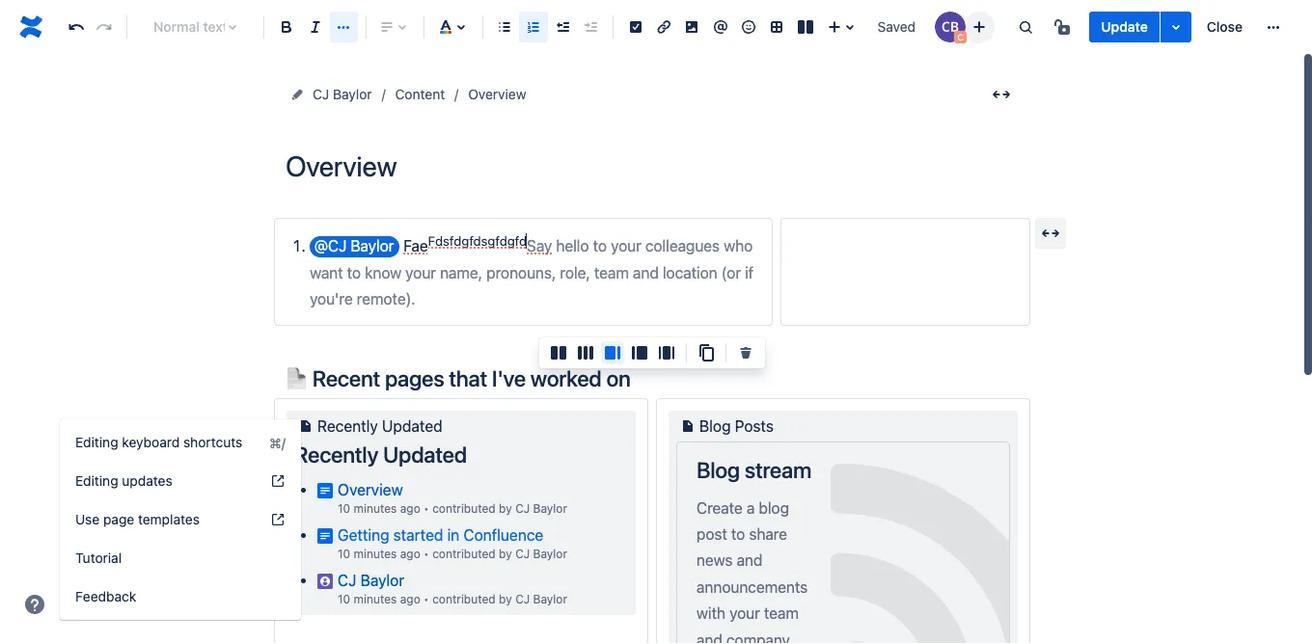 Task type: describe. For each thing, give the bounding box(es) containing it.
@cj baylor fae fdsfdgfdsgfdgfd
[[314, 234, 527, 255]]

feedback
[[75, 589, 136, 605]]

more formatting image
[[332, 15, 355, 39]]

your inside create a blog post to share news and announcements with your team and company.
[[730, 605, 760, 623]]

make page full-width image
[[990, 83, 1013, 106]]

create
[[697, 500, 743, 517]]

in
[[447, 527, 460, 544]]

minutes inside getting started in confluence 10 minutes ago • contributed by cj baylor
[[354, 547, 397, 561]]

ago inside cj baylor 10 minutes ago • contributed by cj baylor
[[400, 592, 421, 607]]

getting started in confluence 10 minutes ago • contributed by cj baylor
[[338, 527, 568, 561]]

outdent ⇧tab image
[[551, 15, 574, 39]]

feedback button
[[60, 578, 301, 617]]

remote).
[[357, 291, 416, 308]]

close
[[1207, 18, 1243, 35]]

use page templates link
[[60, 501, 301, 540]]

minutes inside overview 10 minutes ago • contributed by cj baylor
[[354, 501, 397, 516]]

Main content area, start typing to enter text. text field
[[274, 218, 1031, 644]]

templates
[[138, 512, 200, 528]]

three columns with sidebars image
[[655, 342, 679, 365]]

move this page image
[[290, 87, 305, 102]]

1 vertical spatial recently
[[294, 442, 379, 468]]

📄 recent pages that i've worked on
[[286, 366, 631, 392]]

overview for overview
[[468, 86, 526, 102]]

cj baylor link for overview
[[516, 501, 568, 516]]

• inside overview 10 minutes ago • contributed by cj baylor
[[424, 501, 429, 516]]

0 horizontal spatial to
[[347, 264, 361, 282]]

contributed inside cj baylor 10 minutes ago • contributed by cj baylor
[[433, 592, 496, 607]]

by inside cj baylor 10 minutes ago • contributed by cj baylor
[[499, 592, 512, 607]]

by inside overview 10 minutes ago • contributed by cj baylor
[[499, 501, 512, 516]]

hello
[[556, 238, 589, 255]]

shortcuts
[[183, 434, 242, 451]]

10 inside getting started in confluence 10 minutes ago • contributed by cj baylor
[[338, 547, 350, 561]]

two columns image
[[547, 342, 570, 365]]

• inside cj baylor 10 minutes ago • contributed by cj baylor
[[424, 592, 429, 607]]

minutes inside cj baylor 10 minutes ago • contributed by cj baylor
[[354, 592, 397, 607]]

cj baylor link for getting started in confluence
[[516, 547, 568, 561]]

saved
[[878, 18, 916, 35]]

bullet list ⌘⇧8 image
[[494, 15, 517, 39]]

use
[[75, 512, 100, 528]]

create a blog post to share news and announcements with your team and company.
[[697, 500, 808, 644]]

ago inside getting started in confluence 10 minutes ago • contributed by cj baylor
[[400, 547, 421, 561]]

layouts image
[[794, 15, 817, 39]]

cj baylor 10 minutes ago • contributed by cj baylor
[[338, 572, 568, 607]]

who
[[724, 238, 753, 255]]

Give this page a title text field
[[286, 151, 1019, 182]]

adjust update settings image
[[1165, 15, 1188, 39]]

remove image
[[734, 342, 758, 365]]

confluence
[[464, 527, 544, 544]]

@cj
[[314, 238, 347, 255]]

colleagues
[[646, 238, 720, 255]]

redo ⌘⇧z image
[[93, 15, 116, 39]]

cj baylor image
[[936, 12, 966, 42]]

link image
[[652, 15, 676, 39]]

contributed inside getting started in confluence 10 minutes ago • contributed by cj baylor
[[433, 547, 496, 561]]

numbered list ⌘⇧7 image
[[522, 15, 545, 39]]

1 horizontal spatial overview link
[[468, 83, 526, 106]]

0 vertical spatial recently
[[318, 418, 378, 435]]

2 horizontal spatial and
[[737, 552, 763, 570]]

company.
[[727, 632, 793, 644]]

announcements
[[697, 579, 808, 596]]

content
[[395, 86, 445, 102]]

post
[[697, 526, 728, 543]]

keyboard
[[122, 434, 180, 451]]

indent tab image
[[579, 15, 602, 39]]

0 vertical spatial recently updated
[[318, 418, 443, 435]]

mention image
[[709, 15, 732, 39]]

cj inside overview 10 minutes ago • contributed by cj baylor
[[516, 501, 530, 516]]

update button
[[1090, 12, 1160, 42]]

update
[[1102, 18, 1148, 35]]

getting started in confluence link
[[338, 527, 544, 544]]

cj inside getting started in confluence 10 minutes ago • contributed by cj baylor
[[516, 547, 530, 561]]

1 vertical spatial updated
[[383, 442, 467, 468]]

table image
[[766, 15, 789, 39]]



Task type: vqa. For each thing, say whether or not it's contained in the screenshot.
the bottommost Help icon
yes



Task type: locate. For each thing, give the bounding box(es) containing it.
to right post
[[731, 526, 745, 543]]

if
[[745, 264, 754, 282]]

0 vertical spatial •
[[424, 501, 429, 516]]

your down fae
[[406, 264, 436, 282]]

close button
[[1196, 12, 1255, 42]]

1 • from the top
[[424, 501, 429, 516]]

⌘/
[[269, 435, 286, 451]]

1 minutes from the top
[[354, 501, 397, 516]]

0 vertical spatial minutes
[[354, 501, 397, 516]]

say
[[527, 238, 552, 255]]

editing updates
[[75, 473, 172, 489]]

1 vertical spatial minutes
[[354, 547, 397, 561]]

and inside say hello to your colleagues who want to know your name, pronouns, role, team and location (or if you're remote).
[[633, 264, 659, 282]]

1 vertical spatial your
[[406, 264, 436, 282]]

updates
[[122, 473, 172, 489]]

1 horizontal spatial to
[[593, 238, 607, 255]]

fae
[[404, 238, 428, 255]]

1 vertical spatial ago
[[400, 547, 421, 561]]

more image
[[1262, 15, 1286, 39]]

team inside say hello to your colleagues who want to know your name, pronouns, role, team and location (or if you're remote).
[[594, 264, 629, 282]]

2 vertical spatial to
[[731, 526, 745, 543]]

1 vertical spatial help image
[[270, 513, 286, 528]]

editing
[[75, 434, 118, 451], [75, 473, 118, 489]]

with
[[697, 605, 726, 623]]

0 vertical spatial team
[[594, 264, 629, 282]]

blog
[[759, 500, 789, 517]]

2 ago from the top
[[400, 547, 421, 561]]

0 vertical spatial 10
[[338, 501, 350, 516]]

help image
[[270, 474, 286, 489], [270, 513, 286, 528], [23, 594, 46, 617]]

help image for editing updates
[[270, 474, 286, 489]]

1 horizontal spatial your
[[611, 238, 642, 255]]

say hello to your colleagues who want to know your name, pronouns, role, team and location (or if you're remote).
[[310, 238, 758, 308]]

cj baylor link for cj baylor
[[516, 592, 568, 607]]

left sidebar image
[[628, 342, 651, 365]]

baylor inside overview 10 minutes ago • contributed by cj baylor
[[533, 501, 568, 516]]

recently
[[318, 418, 378, 435], [294, 442, 379, 468]]

help image inside editing updates link
[[270, 474, 286, 489]]

ago inside overview 10 minutes ago • contributed by cj baylor
[[400, 501, 421, 516]]

pages
[[385, 366, 444, 392]]

3 minutes from the top
[[354, 592, 397, 607]]

(or
[[722, 264, 741, 282]]

add image, video, or file image
[[681, 15, 704, 39]]

0 vertical spatial overview link
[[468, 83, 526, 106]]

help image for use page templates
[[270, 513, 286, 528]]

bold ⌘b image
[[275, 15, 298, 39]]

0 vertical spatial editing
[[75, 434, 118, 451]]

editing up use
[[75, 473, 118, 489]]

emoji image
[[737, 15, 760, 39]]

1 10 from the top
[[338, 501, 350, 516]]

contributed
[[433, 501, 496, 516], [433, 547, 496, 561], [433, 592, 496, 607]]

1 editing from the top
[[75, 434, 118, 451]]

recently updated
[[318, 418, 443, 435], [294, 442, 467, 468]]

right sidebar image
[[601, 342, 624, 365]]

page
[[103, 512, 134, 528]]

blog left posts
[[700, 418, 731, 435]]

team inside create a blog post to share news and announcements with your team and company.
[[764, 605, 799, 623]]

contributed down in
[[433, 547, 496, 561]]

share
[[749, 526, 788, 543]]

overview up getting
[[338, 481, 403, 499]]

0 vertical spatial overview
[[468, 86, 526, 102]]

invite to edit image
[[968, 15, 992, 38]]

news
[[697, 552, 733, 570]]

0 horizontal spatial overview link
[[338, 481, 403, 499]]

updated
[[382, 418, 443, 435], [383, 442, 467, 468]]

1 vertical spatial overview
[[338, 481, 403, 499]]

go wide image
[[1039, 222, 1063, 245]]

updated up overview 10 minutes ago • contributed by cj baylor
[[383, 442, 467, 468]]

0 vertical spatial your
[[611, 238, 642, 255]]

1 ago from the top
[[400, 501, 421, 516]]

1 vertical spatial recently updated
[[294, 442, 467, 468]]

0 horizontal spatial your
[[406, 264, 436, 282]]

📄
[[286, 366, 308, 392]]

0 vertical spatial blog
[[700, 418, 731, 435]]

0 vertical spatial by
[[499, 501, 512, 516]]

1 horizontal spatial and
[[697, 632, 723, 644]]

10
[[338, 501, 350, 516], [338, 547, 350, 561], [338, 592, 350, 607]]

overview down the bullet list ⌘⇧8 'image'
[[468, 86, 526, 102]]

confluence image
[[15, 12, 46, 42], [15, 12, 46, 42]]

2 minutes from the top
[[354, 547, 397, 561]]

worked
[[531, 366, 602, 392]]

cj
[[313, 86, 329, 102], [516, 501, 530, 516], [516, 547, 530, 561], [338, 572, 357, 589], [516, 592, 530, 607]]

editing for editing keyboard shortcuts
[[75, 434, 118, 451]]

and up announcements
[[737, 552, 763, 570]]

0 vertical spatial ago
[[400, 501, 421, 516]]

overview 10 minutes ago • contributed by cj baylor
[[338, 481, 568, 516]]

2 vertical spatial by
[[499, 592, 512, 607]]

0 vertical spatial to
[[593, 238, 607, 255]]

• down started
[[424, 547, 429, 561]]

overview
[[468, 86, 526, 102], [338, 481, 403, 499]]

stream
[[745, 458, 812, 484]]

help image inside use page templates link
[[270, 513, 286, 528]]

overview link up getting
[[338, 481, 403, 499]]

and down with
[[697, 632, 723, 644]]

team
[[594, 264, 629, 282], [764, 605, 799, 623]]

3 ago from the top
[[400, 592, 421, 607]]

editing keyboard shortcuts
[[75, 434, 242, 451]]

minutes
[[354, 501, 397, 516], [354, 547, 397, 561], [354, 592, 397, 607]]

1 vertical spatial and
[[737, 552, 763, 570]]

overview link
[[468, 83, 526, 106], [338, 481, 403, 499]]

updated down pages
[[382, 418, 443, 435]]

recently updated down recent
[[318, 418, 443, 435]]

2 vertical spatial help image
[[23, 594, 46, 617]]

3 • from the top
[[424, 592, 429, 607]]

recently updated image
[[294, 415, 318, 438]]

baylor
[[333, 86, 372, 102], [351, 238, 394, 255], [533, 501, 568, 516], [533, 547, 568, 561], [361, 572, 404, 589], [533, 592, 568, 607]]

team up company.
[[764, 605, 799, 623]]

blog posts image
[[677, 415, 700, 438]]

cj baylor link
[[313, 83, 372, 106], [516, 501, 568, 516], [516, 547, 568, 561], [338, 572, 404, 589], [516, 592, 568, 607]]

find and replace image
[[1015, 15, 1038, 39]]

1 by from the top
[[499, 501, 512, 516]]

editing up editing updates
[[75, 434, 118, 451]]

• down getting started in confluence 10 minutes ago • contributed by cj baylor
[[424, 592, 429, 607]]

on
[[607, 366, 631, 392]]

recently down recent
[[318, 418, 378, 435]]

1 vertical spatial to
[[347, 264, 361, 282]]

know
[[365, 264, 402, 282]]

2 horizontal spatial to
[[731, 526, 745, 543]]

blog for blog stream
[[697, 458, 740, 484]]

pronouns,
[[487, 264, 556, 282]]

started
[[394, 527, 443, 544]]

2 editing from the top
[[75, 473, 118, 489]]

blog
[[700, 418, 731, 435], [697, 458, 740, 484]]

1 horizontal spatial team
[[764, 605, 799, 623]]

overview link inside "main content area, start typing to enter text." text box
[[338, 481, 403, 499]]

1 vertical spatial 10
[[338, 547, 350, 561]]

tutorial
[[75, 550, 122, 567]]

tutorial button
[[60, 540, 301, 578]]

2 vertical spatial your
[[730, 605, 760, 623]]

role,
[[560, 264, 590, 282]]

2 vertical spatial minutes
[[354, 592, 397, 607]]

copy image
[[695, 342, 718, 365]]

1 vertical spatial editing
[[75, 473, 118, 489]]

by inside getting started in confluence 10 minutes ago • contributed by cj baylor
[[499, 547, 512, 561]]

and
[[633, 264, 659, 282], [737, 552, 763, 570], [697, 632, 723, 644]]

contributed inside overview 10 minutes ago • contributed by cj baylor
[[433, 501, 496, 516]]

2 vertical spatial ago
[[400, 592, 421, 607]]

baylor inside getting started in confluence 10 minutes ago • contributed by cj baylor
[[533, 547, 568, 561]]

2 vertical spatial •
[[424, 592, 429, 607]]

fdsfdgfdsgfdgfd
[[428, 234, 527, 249]]

three columns image
[[574, 342, 597, 365]]

baylor inside @cj baylor fae fdsfdgfdsgfdgfd
[[351, 238, 394, 255]]

2 horizontal spatial your
[[730, 605, 760, 623]]

• up started
[[424, 501, 429, 516]]

recent
[[312, 366, 380, 392]]

0 vertical spatial contributed
[[433, 501, 496, 516]]

your down announcements
[[730, 605, 760, 623]]

overview inside overview 10 minutes ago • contributed by cj baylor
[[338, 481, 403, 499]]

name,
[[440, 264, 483, 282]]

editing for editing updates
[[75, 473, 118, 489]]

1 vertical spatial overview link
[[338, 481, 403, 499]]

2 10 from the top
[[338, 547, 350, 561]]

you're
[[310, 291, 353, 308]]

blog up create
[[697, 458, 740, 484]]

0 horizontal spatial team
[[594, 264, 629, 282]]

contributed down getting started in confluence 10 minutes ago • contributed by cj baylor
[[433, 592, 496, 607]]

1 contributed from the top
[[433, 501, 496, 516]]

2 vertical spatial 10
[[338, 592, 350, 607]]

a
[[747, 500, 755, 517]]

10 inside cj baylor 10 minutes ago • contributed by cj baylor
[[338, 592, 350, 607]]

1 vertical spatial blog
[[697, 458, 740, 484]]

2 • from the top
[[424, 547, 429, 561]]

i've
[[492, 366, 526, 392]]

overview link down the bullet list ⌘⇧8 'image'
[[468, 83, 526, 106]]

content link
[[395, 83, 445, 106]]

team right role,
[[594, 264, 629, 282]]

posts
[[735, 418, 774, 435]]

blog posts
[[700, 418, 774, 435]]

2 contributed from the top
[[433, 547, 496, 561]]

1 horizontal spatial overview
[[468, 86, 526, 102]]

•
[[424, 501, 429, 516], [424, 547, 429, 561], [424, 592, 429, 607]]

getting
[[338, 527, 390, 544]]

1 vertical spatial team
[[764, 605, 799, 623]]

undo ⌘z image
[[64, 15, 87, 39]]

2 vertical spatial contributed
[[433, 592, 496, 607]]

3 by from the top
[[499, 592, 512, 607]]

no restrictions image
[[1053, 15, 1076, 39]]

recently updated down 'recently updated' icon at the bottom of the page
[[294, 442, 467, 468]]

• inside getting started in confluence 10 minutes ago • contributed by cj baylor
[[424, 547, 429, 561]]

0 vertical spatial updated
[[382, 418, 443, 435]]

2 vertical spatial and
[[697, 632, 723, 644]]

location
[[663, 264, 718, 282]]

to inside create a blog post to share news and announcements with your team and company.
[[731, 526, 745, 543]]

editing updates link
[[60, 462, 301, 501]]

use page templates
[[75, 512, 200, 528]]

by
[[499, 501, 512, 516], [499, 547, 512, 561], [499, 592, 512, 607]]

cj baylor
[[313, 86, 372, 102]]

1 vertical spatial •
[[424, 547, 429, 561]]

to right hello
[[593, 238, 607, 255]]

overview for overview 10 minutes ago • contributed by cj baylor
[[338, 481, 403, 499]]

want
[[310, 264, 343, 282]]

and left location
[[633, 264, 659, 282]]

0 horizontal spatial and
[[633, 264, 659, 282]]

that
[[449, 366, 487, 392]]

3 10 from the top
[[338, 592, 350, 607]]

to
[[593, 238, 607, 255], [347, 264, 361, 282], [731, 526, 745, 543]]

10 inside overview 10 minutes ago • contributed by cj baylor
[[338, 501, 350, 516]]

1 vertical spatial contributed
[[433, 547, 496, 561]]

0 vertical spatial and
[[633, 264, 659, 282]]

blog stream
[[697, 458, 812, 484]]

your
[[611, 238, 642, 255], [406, 264, 436, 282], [730, 605, 760, 623]]

0 vertical spatial help image
[[270, 474, 286, 489]]

1 vertical spatial by
[[499, 547, 512, 561]]

recently down 'recently updated' icon at the bottom of the page
[[294, 442, 379, 468]]

ago
[[400, 501, 421, 516], [400, 547, 421, 561], [400, 592, 421, 607]]

2 by from the top
[[499, 547, 512, 561]]

blog for blog posts
[[700, 418, 731, 435]]

3 contributed from the top
[[433, 592, 496, 607]]

0 horizontal spatial overview
[[338, 481, 403, 499]]

contributed up in
[[433, 501, 496, 516]]

action item image
[[624, 15, 647, 39]]

your right hello
[[611, 238, 642, 255]]

italic ⌘i image
[[304, 15, 327, 39]]

to right want
[[347, 264, 361, 282]]



